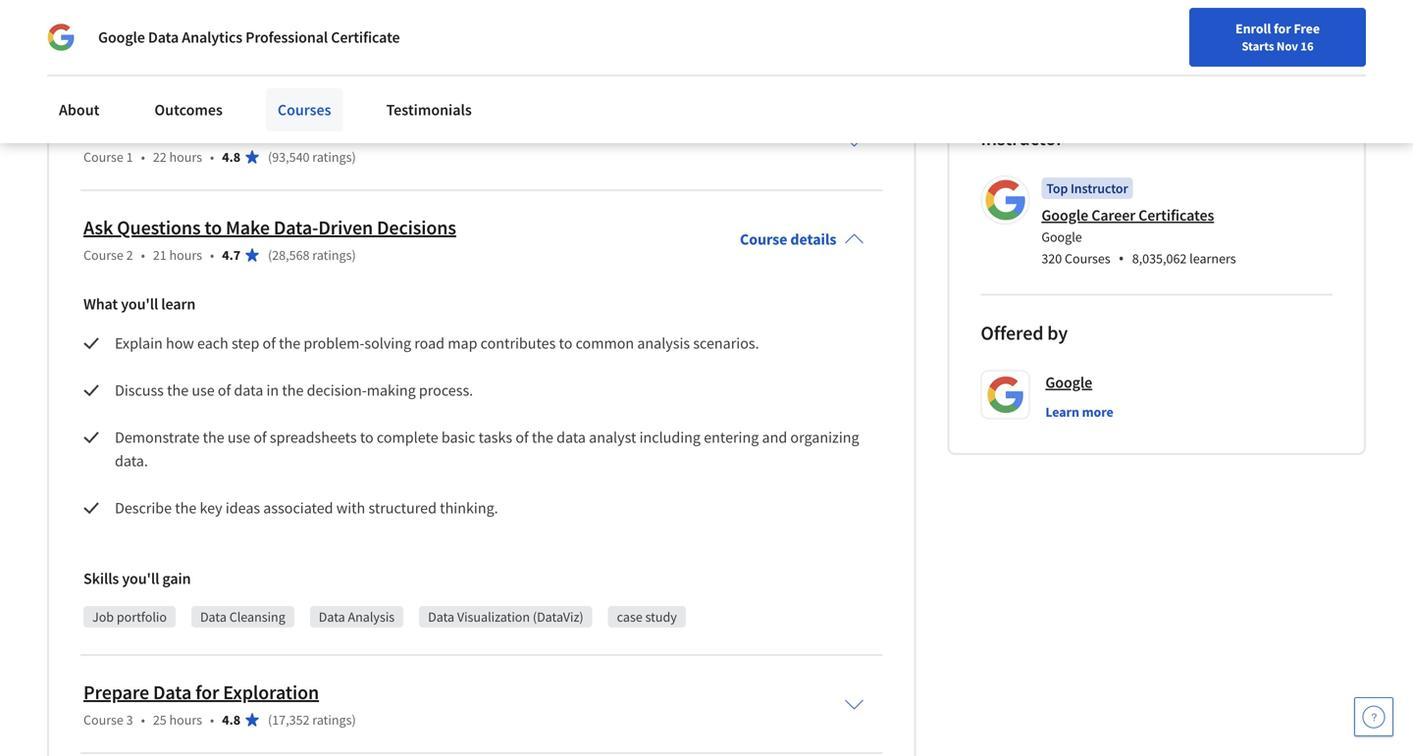 Task type: vqa. For each thing, say whether or not it's contained in the screenshot.
DATA.
yes



Task type: locate. For each thing, give the bounding box(es) containing it.
ratings down driven
[[312, 246, 352, 264]]

of right step
[[263, 334, 276, 353]]

2 vertical spatial to
[[360, 428, 374, 448]]

course left 1
[[83, 148, 124, 166]]

course left "3"
[[83, 712, 124, 729]]

• inside "top instructor google career certificates google 320 courses • 8,035,062 learners"
[[1119, 248, 1125, 269]]

1 vertical spatial courses
[[1065, 250, 1111, 267]]

courses
[[278, 100, 331, 120], [1065, 250, 1111, 267]]

1 vertical spatial (
[[268, 246, 272, 264]]

demonstrate the use of spreadsheets to complete basic tasks of the data analyst including entering and organizing data.
[[115, 428, 863, 471]]

data.
[[115, 452, 148, 471]]

course for foundations: data, data, everywhere
[[83, 148, 124, 166]]

(dataviz)
[[533, 609, 584, 626]]

course details
[[740, 230, 837, 249]]

help center image
[[1363, 706, 1386, 729]]

1 vertical spatial you'll
[[122, 569, 159, 589]]

free
[[1294, 20, 1320, 37]]

data up read
[[47, 11, 78, 30]]

None search field
[[280, 12, 604, 52]]

with
[[147, 11, 179, 30], [336, 499, 365, 518]]

2 vertical spatial )
[[352, 712, 356, 729]]

1 vertical spatial more
[[1082, 403, 1114, 421]]

show notifications image
[[1185, 25, 1209, 48]]

• left 8,035,062
[[1119, 248, 1125, 269]]

2 horizontal spatial data
[[557, 428, 586, 448]]

( down exploration at the bottom left of page
[[268, 712, 272, 729]]

of left spreadsheets
[[254, 428, 267, 448]]

instructor up top
[[981, 126, 1064, 151]]

22
[[153, 148, 167, 166]]

17,352
[[272, 712, 310, 729]]

1 vertical spatial instructor
[[1071, 180, 1129, 197]]

1 vertical spatial hours
[[169, 246, 202, 264]]

learn more
[[1046, 403, 1114, 421]]

to left the make
[[205, 215, 222, 240]]

0 horizontal spatial in
[[267, 381, 279, 400]]

1 horizontal spatial to
[[360, 428, 374, 448]]

outcomes link
[[143, 88, 235, 132]]

0 horizontal spatial use
[[192, 381, 215, 400]]

data inside there are 483,000 open jobs in data analytics with a median entry-level salary of $92,000.¹ read more
[[47, 11, 78, 30]]

each
[[197, 334, 229, 353]]

menu item
[[1038, 20, 1165, 83]]

to left complete
[[360, 428, 374, 448]]

1 vertical spatial use
[[228, 428, 251, 448]]

1 horizontal spatial for
[[1274, 20, 1292, 37]]

( for make
[[268, 246, 272, 264]]

hours right 22
[[169, 148, 202, 166]]

with left structured
[[336, 499, 365, 518]]

entry-
[[249, 11, 292, 30]]

1 hours from the top
[[169, 148, 202, 166]]

courses inside "top instructor google career certificates google 320 courses • 8,035,062 learners"
[[1065, 250, 1111, 267]]

2
[[126, 246, 133, 264]]

use for spreadsheets
[[228, 428, 251, 448]]

in up spreadsheets
[[267, 381, 279, 400]]

2 vertical spatial hours
[[169, 712, 202, 729]]

instructor
[[981, 126, 1064, 151], [1071, 180, 1129, 197]]

ratings right 17,352
[[312, 712, 352, 729]]

google
[[98, 27, 145, 47], [1042, 206, 1089, 225], [1042, 228, 1083, 246], [1046, 373, 1093, 393]]

1 horizontal spatial instructor
[[1071, 180, 1129, 197]]

analysis
[[637, 334, 690, 353]]

step
[[232, 334, 260, 353]]

0 vertical spatial in
[[806, 0, 819, 7]]

( down ask questions to make data-driven decisions link
[[268, 246, 272, 264]]

0 vertical spatial ratings
[[312, 148, 352, 166]]

0 horizontal spatial with
[[147, 11, 179, 30]]

1 horizontal spatial courses
[[1065, 250, 1111, 267]]

ratings down everywhere
[[312, 148, 352, 166]]

study
[[646, 609, 677, 626]]

) down everywhere
[[352, 148, 356, 166]]

0 horizontal spatial data,
[[197, 117, 241, 142]]

google image
[[47, 24, 75, 51]]

4.7
[[222, 246, 240, 264]]

more right learn
[[1082, 403, 1114, 421]]

google up 320
[[1042, 228, 1083, 246]]

hours for questions
[[169, 246, 202, 264]]

course details button
[[725, 202, 880, 277]]

with left a
[[147, 11, 179, 30]]

google up learn
[[1046, 373, 1093, 393]]

skills you'll gain
[[83, 569, 191, 589]]

2 4.8 from the top
[[222, 712, 240, 729]]

1 ) from the top
[[352, 148, 356, 166]]

1 horizontal spatial in
[[806, 0, 819, 7]]

by
[[1048, 321, 1068, 345]]

course
[[83, 148, 124, 166], [740, 230, 788, 249], [83, 246, 124, 264], [83, 712, 124, 729]]

you'll for gain
[[122, 569, 159, 589]]

) for everywhere
[[352, 148, 356, 166]]

0 vertical spatial )
[[352, 148, 356, 166]]

0 vertical spatial courses
[[278, 100, 331, 120]]

data left analyst
[[557, 428, 586, 448]]

ideas
[[226, 499, 260, 518]]

ask
[[83, 215, 113, 240]]

more inside learn more button
[[1082, 403, 1114, 421]]

use inside 'demonstrate the use of spreadsheets to complete basic tasks of the data analyst including entering and organizing data.'
[[228, 428, 251, 448]]

hours right '21'
[[169, 246, 202, 264]]

you'll
[[121, 294, 158, 314], [122, 569, 159, 589]]

1 vertical spatial for
[[195, 681, 219, 705]]

about link
[[47, 88, 111, 132]]

portfolio
[[117, 609, 167, 626]]

3 hours from the top
[[169, 712, 202, 729]]

including
[[640, 428, 701, 448]]

3
[[126, 712, 133, 729]]

for up nov
[[1274, 20, 1292, 37]]

3 ) from the top
[[352, 712, 356, 729]]

2 ratings from the top
[[312, 246, 352, 264]]

of right salary
[[374, 11, 388, 30]]

3 ratings from the top
[[312, 712, 352, 729]]

offered by
[[981, 321, 1068, 345]]

1 vertical spatial data
[[234, 381, 263, 400]]

analyst
[[589, 428, 637, 448]]

1 ratings from the top
[[312, 148, 352, 166]]

1 horizontal spatial more
[[1082, 403, 1114, 421]]

learn
[[161, 294, 196, 314]]

gain
[[162, 569, 191, 589]]

0 vertical spatial (
[[268, 148, 272, 166]]

2 ( from the top
[[268, 246, 272, 264]]

hours for data
[[169, 712, 202, 729]]

3 ( from the top
[[268, 712, 272, 729]]

read
[[47, 39, 81, 58]]

2 vertical spatial (
[[268, 712, 272, 729]]

• right "3"
[[141, 712, 145, 729]]

discuss
[[115, 381, 164, 400]]

data,
[[197, 117, 241, 142], [245, 117, 289, 142]]

explain how each step of the problem-solving road map contributes to common analysis scenarios.
[[115, 334, 759, 353]]

road
[[415, 334, 445, 353]]

instructor up career
[[1071, 180, 1129, 197]]

data for data cleansing
[[200, 609, 227, 626]]

course left 2
[[83, 246, 124, 264]]

more down analytics
[[85, 39, 121, 58]]

data visualization (dataviz)
[[428, 609, 584, 626]]

• down foundations: data, data, everywhere link
[[210, 148, 214, 166]]

visualization
[[457, 609, 530, 626]]

4.8
[[222, 148, 240, 166], [222, 712, 240, 729]]

320
[[1042, 250, 1062, 267]]

use up ideas
[[228, 428, 251, 448]]

data left cleansing
[[200, 609, 227, 626]]

prepare data for exploration
[[83, 681, 319, 705]]

for left exploration at the bottom left of page
[[195, 681, 219, 705]]

data for data analysis
[[319, 609, 345, 626]]

data
[[148, 27, 179, 47], [200, 609, 227, 626], [319, 609, 345, 626], [428, 609, 455, 626], [153, 681, 192, 705]]

2 vertical spatial ratings
[[312, 712, 352, 729]]

0 vertical spatial you'll
[[121, 294, 158, 314]]

courses right 320
[[1065, 250, 1111, 267]]

courses link
[[266, 88, 343, 132]]

data down step
[[234, 381, 263, 400]]

0 vertical spatial hours
[[169, 148, 202, 166]]

for inside 'enroll for free starts nov 16'
[[1274, 20, 1292, 37]]

( for exploration
[[268, 712, 272, 729]]

to
[[205, 215, 222, 240], [559, 334, 573, 353], [360, 428, 374, 448]]

data left a
[[148, 27, 179, 47]]

instructor inside "top instructor google career certificates google 320 courses • 8,035,062 learners"
[[1071, 180, 1129, 197]]

to inside 'demonstrate the use of spreadsheets to complete basic tasks of the data analyst including entering and organizing data.'
[[360, 428, 374, 448]]

28,568
[[272, 246, 310, 264]]

you'll left learn at the top left of page
[[121, 294, 158, 314]]

of right tasks
[[516, 428, 529, 448]]

are
[[652, 0, 675, 7]]

0 vertical spatial for
[[1274, 20, 1292, 37]]

4.8 down foundations: data, data, everywhere link
[[222, 148, 240, 166]]

ratings
[[312, 148, 352, 166], [312, 246, 352, 264], [312, 712, 352, 729]]

courses up ( 93,540 ratings )
[[278, 100, 331, 120]]

1 vertical spatial 4.8
[[222, 712, 240, 729]]

course left details
[[740, 230, 788, 249]]

1 vertical spatial with
[[336, 499, 365, 518]]

the left the key
[[175, 499, 197, 518]]

google career certificates image
[[984, 179, 1027, 222]]

• left the 4.7
[[210, 246, 214, 264]]

organizing
[[791, 428, 860, 448]]

1 horizontal spatial data,
[[245, 117, 289, 142]]

hours right 25
[[169, 712, 202, 729]]

data left analysis
[[319, 609, 345, 626]]

2 data, from the left
[[245, 117, 289, 142]]

open
[[736, 0, 770, 7]]

you'll left "gain"
[[122, 569, 159, 589]]

use down each
[[192, 381, 215, 400]]

0 vertical spatial with
[[147, 11, 179, 30]]

0 vertical spatial to
[[205, 215, 222, 240]]

data cleansing
[[200, 609, 285, 626]]

learners
[[1190, 250, 1237, 267]]

analytics
[[81, 11, 144, 30]]

to left common
[[559, 334, 573, 353]]

the right discuss
[[167, 381, 189, 400]]

1 vertical spatial in
[[267, 381, 279, 400]]

1 data, from the left
[[197, 117, 241, 142]]

making
[[367, 381, 416, 400]]

in inside there are 483,000 open jobs in data analytics with a median entry-level salary of $92,000.¹ read more
[[806, 0, 819, 7]]

16
[[1301, 38, 1314, 54]]

in right "jobs"
[[806, 0, 819, 7]]

2 hours from the top
[[169, 246, 202, 264]]

1 vertical spatial )
[[352, 246, 356, 264]]

learn
[[1046, 403, 1080, 421]]

0 vertical spatial instructor
[[981, 126, 1064, 151]]

the right demonstrate
[[203, 428, 224, 448]]

you'll for learn
[[121, 294, 158, 314]]

2 vertical spatial data
[[557, 428, 586, 448]]

the right step
[[279, 334, 301, 353]]

discuss the use of data in the decision-making process.
[[115, 381, 473, 400]]

data left visualization
[[428, 609, 455, 626]]

0 horizontal spatial more
[[85, 39, 121, 58]]

google down top
[[1042, 206, 1089, 225]]

course 2 • 21 hours •
[[83, 246, 214, 264]]

foundations: data, data, everywhere
[[83, 117, 391, 142]]

) right 17,352
[[352, 712, 356, 729]]

1
[[126, 148, 133, 166]]

0 horizontal spatial data
[[47, 11, 78, 30]]

1 vertical spatial ratings
[[312, 246, 352, 264]]

data inside 'demonstrate the use of spreadsheets to complete basic tasks of the data analyst including entering and organizing data.'
[[557, 428, 586, 448]]

0 vertical spatial data
[[47, 11, 78, 30]]

1 4.8 from the top
[[222, 148, 240, 166]]

make
[[226, 215, 270, 240]]

)
[[352, 148, 356, 166], [352, 246, 356, 264], [352, 712, 356, 729]]

google right read
[[98, 27, 145, 47]]

jobs
[[774, 0, 803, 7]]

4.8 down prepare data for exploration link
[[222, 712, 240, 729]]

0 vertical spatial 4.8
[[222, 148, 240, 166]]

describe
[[115, 499, 172, 518]]

• down prepare data for exploration
[[210, 712, 214, 729]]

skills
[[83, 569, 119, 589]]

1 horizontal spatial use
[[228, 428, 251, 448]]

0 vertical spatial more
[[85, 39, 121, 58]]

) down driven
[[352, 246, 356, 264]]

2 ) from the top
[[352, 246, 356, 264]]

0 horizontal spatial for
[[195, 681, 219, 705]]

2 horizontal spatial to
[[559, 334, 573, 353]]

the right tasks
[[532, 428, 554, 448]]

( down foundations: data, data, everywhere link
[[268, 148, 272, 166]]

0 vertical spatial use
[[192, 381, 215, 400]]

0 horizontal spatial courses
[[278, 100, 331, 120]]

career
[[1092, 206, 1136, 225]]

1 ( from the top
[[268, 148, 272, 166]]

• right 2
[[141, 246, 145, 264]]



Task type: describe. For each thing, give the bounding box(es) containing it.
prepare data for exploration link
[[83, 681, 319, 705]]

job portfolio
[[92, 609, 167, 626]]

offered
[[981, 321, 1044, 345]]

case study
[[617, 609, 677, 626]]

( for everywhere
[[268, 148, 272, 166]]

explain
[[115, 334, 163, 353]]

common
[[576, 334, 634, 353]]

median
[[193, 11, 246, 30]]

case
[[617, 609, 643, 626]]

courses inside "link"
[[278, 100, 331, 120]]

analytics
[[182, 27, 243, 47]]

read more button
[[47, 38, 121, 59]]

contributes
[[481, 334, 556, 353]]

hours for data,
[[169, 148, 202, 166]]

problem-
[[304, 334, 365, 353]]

course for prepare data for exploration
[[83, 712, 124, 729]]

25
[[153, 712, 167, 729]]

ratings for make
[[312, 246, 352, 264]]

data-
[[274, 215, 318, 240]]

solving
[[365, 334, 411, 353]]

structured
[[369, 499, 437, 518]]

map
[[448, 334, 478, 353]]

ratings for exploration
[[312, 712, 352, 729]]

everywhere
[[292, 117, 391, 142]]

questions
[[117, 215, 201, 240]]

there are 483,000 open jobs in data analytics with a median entry-level salary of $92,000.¹ read more
[[47, 0, 822, 58]]

in for jobs
[[806, 0, 819, 7]]

ratings for everywhere
[[312, 148, 352, 166]]

exploration
[[223, 681, 319, 705]]

entering
[[704, 428, 759, 448]]

21
[[153, 246, 167, 264]]

cleansing
[[229, 609, 285, 626]]

scenarios.
[[693, 334, 759, 353]]

foundations:
[[83, 117, 193, 142]]

job
[[92, 609, 114, 626]]

4.8 for data,
[[222, 148, 240, 166]]

8,035,062
[[1133, 250, 1187, 267]]

more inside there are 483,000 open jobs in data analytics with a median entry-level salary of $92,000.¹ read more
[[85, 39, 121, 58]]

certificates
[[1139, 206, 1215, 225]]

complete
[[377, 428, 438, 448]]

data up 25
[[153, 681, 192, 705]]

4.8 for for
[[222, 712, 240, 729]]

salary
[[328, 11, 370, 30]]

) for exploration
[[352, 712, 356, 729]]

outcomes
[[155, 100, 223, 120]]

associated
[[263, 499, 333, 518]]

ask questions to make data-driven decisions
[[83, 215, 456, 240]]

how
[[166, 334, 194, 353]]

certificate
[[331, 27, 400, 47]]

thinking.
[[440, 499, 498, 518]]

data analysis
[[319, 609, 395, 626]]

course for ask questions to make data-driven decisions
[[83, 246, 124, 264]]

nov
[[1277, 38, 1299, 54]]

with inside there are 483,000 open jobs in data analytics with a median entry-level salary of $92,000.¹ read more
[[147, 11, 179, 30]]

in for data
[[267, 381, 279, 400]]

professional
[[246, 27, 328, 47]]

• right 1
[[141, 148, 145, 166]]

0 horizontal spatial instructor
[[981, 126, 1064, 151]]

decisions
[[377, 215, 456, 240]]

spreadsheets
[[270, 428, 357, 448]]

enroll
[[1236, 20, 1272, 37]]

enroll for free starts nov 16
[[1236, 20, 1320, 54]]

details
[[791, 230, 837, 249]]

describe the key ideas associated with structured thinking.
[[115, 499, 498, 518]]

google link
[[1046, 371, 1093, 395]]

top
[[1047, 180, 1068, 197]]

0 horizontal spatial to
[[205, 215, 222, 240]]

google data analytics professional certificate
[[98, 27, 400, 47]]

what you'll learn
[[83, 294, 196, 314]]

testimonials link
[[375, 88, 484, 132]]

483,000
[[678, 0, 733, 7]]

) for make
[[352, 246, 356, 264]]

1 horizontal spatial with
[[336, 499, 365, 518]]

of inside there are 483,000 open jobs in data analytics with a median entry-level salary of $92,000.¹ read more
[[374, 11, 388, 30]]

driven
[[318, 215, 373, 240]]

course 3 • 25 hours •
[[83, 712, 214, 729]]

testimonials
[[386, 100, 472, 120]]

about
[[59, 100, 100, 120]]

starts
[[1242, 38, 1275, 54]]

of down each
[[218, 381, 231, 400]]

google career certificates link
[[1042, 206, 1215, 225]]

coursera image
[[24, 16, 148, 47]]

1 horizontal spatial data
[[234, 381, 263, 400]]

the left decision-
[[282, 381, 304, 400]]

there
[[609, 0, 649, 7]]

level
[[292, 11, 325, 30]]

data for data visualization (dataviz)
[[428, 609, 455, 626]]

( 17,352 ratings )
[[268, 712, 356, 729]]

use for data
[[192, 381, 215, 400]]

course inside course details dropdown button
[[740, 230, 788, 249]]

tasks
[[479, 428, 513, 448]]

a
[[182, 11, 190, 30]]

learn more button
[[1046, 402, 1114, 422]]

1 vertical spatial to
[[559, 334, 573, 353]]



